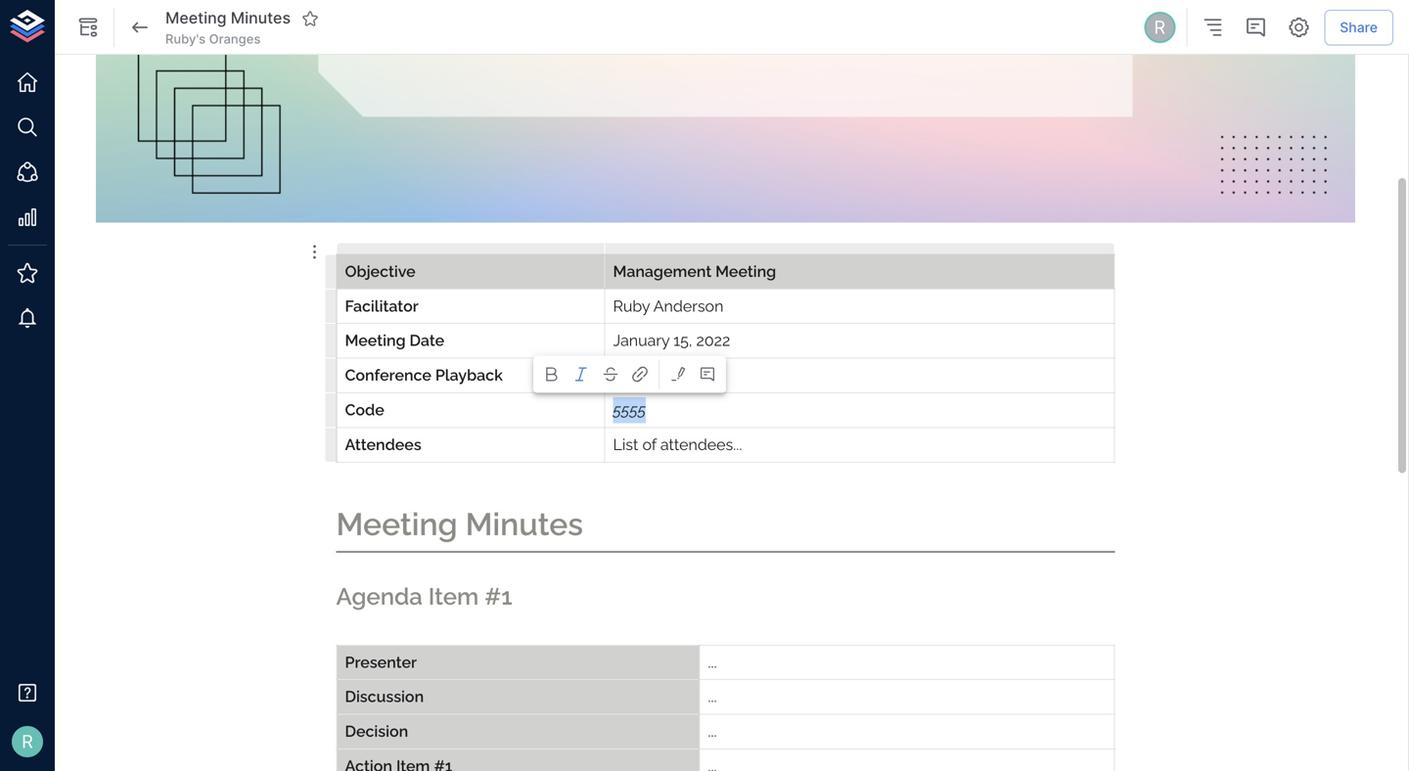Task type: locate. For each thing, give the bounding box(es) containing it.
meeting
[[165, 9, 227, 28], [716, 262, 777, 280], [345, 332, 406, 350], [336, 506, 458, 543]]

0 vertical spatial minutes
[[231, 9, 291, 28]]

anderson
[[654, 297, 724, 315]]

minutes up "#1"
[[466, 506, 583, 543]]

january
[[613, 332, 670, 350]]

...
[[708, 653, 717, 671], [708, 688, 717, 706], [708, 723, 717, 741]]

1 vertical spatial ...
[[708, 688, 717, 706]]

15,
[[674, 332, 693, 350]]

0 vertical spatial ...
[[708, 653, 717, 671]]

1 horizontal spatial meeting minutes
[[336, 506, 583, 543]]

management meeting
[[613, 262, 777, 280]]

5555
[[684, 366, 718, 384], [613, 401, 646, 419]]

0 vertical spatial r
[[1155, 16, 1166, 38]]

r
[[1155, 16, 1166, 38], [22, 731, 33, 753]]

0 horizontal spatial r button
[[6, 721, 49, 764]]

2 vertical spatial ...
[[708, 723, 717, 741]]

0 horizontal spatial meeting minutes
[[165, 9, 291, 28]]

meeting date
[[345, 332, 445, 350]]

2 ... from the top
[[708, 688, 717, 706]]

1 horizontal spatial r button
[[1142, 9, 1179, 46]]

decision
[[345, 723, 408, 741]]

555-
[[651, 366, 684, 384]]

#1
[[485, 583, 513, 611]]

agenda
[[336, 583, 423, 611]]

0 vertical spatial 5555
[[684, 366, 718, 384]]

bold image
[[543, 366, 561, 383]]

conference playback
[[345, 366, 503, 384]]

... for decision
[[708, 723, 717, 741]]

ruby's oranges link
[[165, 30, 261, 48]]

1 vertical spatial meeting minutes
[[336, 506, 583, 543]]

1 vertical spatial minutes
[[466, 506, 583, 543]]

january 15, 2022
[[613, 332, 731, 350]]

objective
[[345, 262, 416, 280]]

minutes
[[231, 9, 291, 28], [466, 506, 583, 543]]

meeting minutes up item
[[336, 506, 583, 543]]

r button
[[1142, 9, 1179, 46], [6, 721, 49, 764]]

link image
[[631, 366, 649, 383]]

ruby
[[613, 297, 650, 315]]

0 horizontal spatial minutes
[[231, 9, 291, 28]]

(555)
[[613, 366, 647, 384]]

ruby's
[[165, 31, 206, 46]]

1 vertical spatial r
[[22, 731, 33, 753]]

meeting minutes up oranges
[[165, 9, 291, 28]]

... for discussion
[[708, 688, 717, 706]]

management
[[613, 262, 712, 280]]

5555 down the '2022'
[[684, 366, 718, 384]]

ruby anderson
[[613, 297, 724, 315]]

highlight image
[[670, 366, 687, 383]]

add comment image
[[699, 366, 717, 383]]

attendees...
[[661, 436, 742, 454]]

go back image
[[128, 16, 152, 39]]

minutes up oranges
[[231, 9, 291, 28]]

share
[[1341, 19, 1378, 35]]

meeting minutes
[[165, 9, 291, 28], [336, 506, 583, 543]]

1 horizontal spatial minutes
[[466, 506, 583, 543]]

3 ... from the top
[[708, 723, 717, 741]]

presenter
[[345, 653, 417, 671]]

1 ... from the top
[[708, 653, 717, 671]]

0 horizontal spatial 5555
[[613, 401, 646, 419]]

5555 down (555)
[[613, 401, 646, 419]]



Task type: vqa. For each thing, say whether or not it's contained in the screenshot.


Task type: describe. For each thing, give the bounding box(es) containing it.
italic image
[[573, 366, 590, 383]]

1 vertical spatial r button
[[6, 721, 49, 764]]

facilitator
[[345, 297, 419, 315]]

2022
[[697, 332, 731, 350]]

... for presenter
[[708, 653, 717, 671]]

1 vertical spatial 5555
[[613, 401, 646, 419]]

(555) 555-5555
[[613, 366, 718, 384]]

meeting down 'facilitator'
[[345, 332, 406, 350]]

comments image
[[1245, 16, 1268, 39]]

date
[[410, 332, 445, 350]]

list
[[613, 436, 639, 454]]

meeting up ruby's
[[165, 9, 227, 28]]

settings image
[[1288, 16, 1311, 39]]

conference
[[345, 366, 432, 384]]

meeting up the agenda
[[336, 506, 458, 543]]

list of attendees...
[[613, 436, 742, 454]]

1 horizontal spatial 5555
[[684, 366, 718, 384]]

meeting up anderson
[[716, 262, 777, 280]]

oranges
[[209, 31, 261, 46]]

table of contents image
[[1202, 16, 1225, 39]]

strikethrough image
[[602, 366, 620, 383]]

playback
[[436, 366, 503, 384]]

attendees
[[345, 436, 422, 454]]

code
[[345, 401, 385, 419]]

share button
[[1325, 10, 1394, 45]]

ruby's oranges
[[165, 31, 261, 46]]

show wiki image
[[76, 16, 100, 39]]

0 horizontal spatial r
[[22, 731, 33, 753]]

favorite image
[[302, 10, 319, 27]]

item
[[429, 583, 479, 611]]

agenda item #1
[[336, 583, 513, 611]]

0 vertical spatial r button
[[1142, 9, 1179, 46]]

1 horizontal spatial r
[[1155, 16, 1166, 38]]

0 vertical spatial meeting minutes
[[165, 9, 291, 28]]

discussion
[[345, 688, 424, 706]]

of
[[643, 436, 657, 454]]



